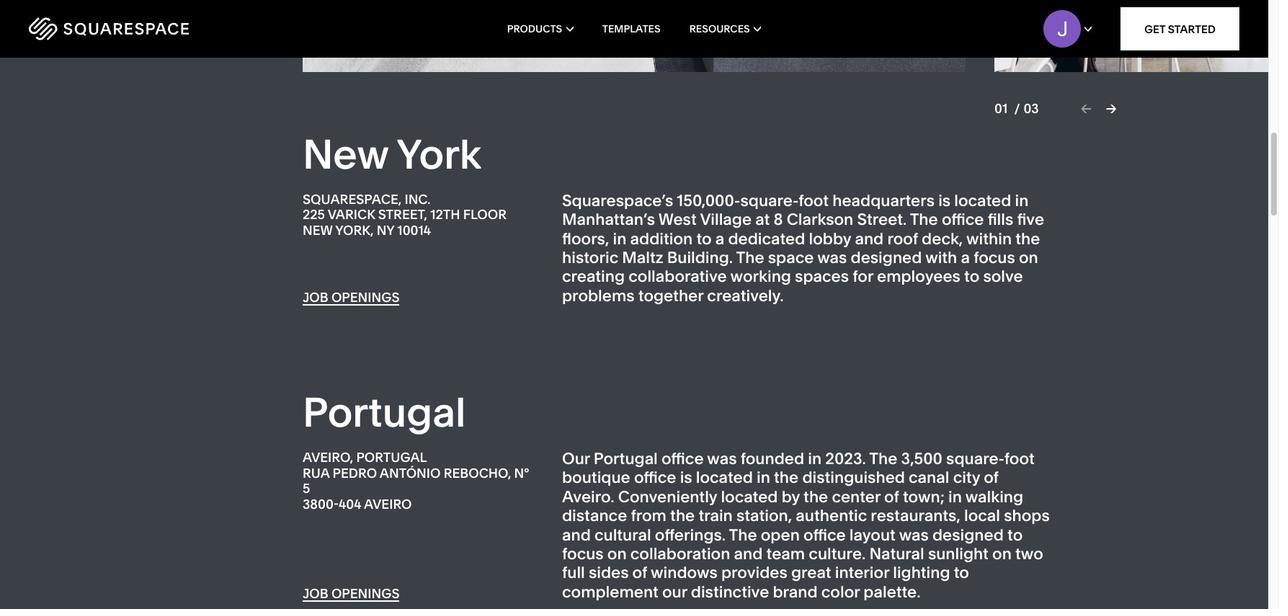 Task type: describe. For each thing, give the bounding box(es) containing it.
5
[[303, 480, 310, 497]]

the right 2023.
[[870, 449, 898, 469]]

get started
[[1145, 22, 1216, 36]]

located left by
[[721, 487, 778, 507]]

new inside squarespace, inc. 225 varick street, 12th floor new york, ny 10014
[[303, 222, 333, 239]]

for
[[853, 267, 874, 286]]

resources
[[690, 22, 750, 35]]

01 / 03
[[995, 100, 1039, 117]]

team
[[767, 544, 805, 564]]

floor
[[463, 206, 507, 223]]

west
[[659, 210, 697, 229]]

the left train
[[670, 506, 695, 526]]

2 vertical spatial was
[[899, 525, 929, 545]]

distinctive
[[691, 582, 769, 602]]

pedro
[[333, 465, 377, 481]]

street,
[[378, 206, 428, 223]]

color
[[822, 582, 860, 602]]

our portugal office was founded in 2023. the 3,500 square-foot boutique office is located in the distinguished canal city of aveiro. conveniently located by the center of town; in walking distance from the train station, authentic restaurants, local shops and cultural offerings.  the open office layout was designed to focus on collaboration and team culture. natural sunlight on two full sides of windows provides great interior lighting to complement our distinctive brand color palette.
[[562, 449, 1050, 602]]

→ button
[[1106, 100, 1117, 117]]

job openings link for new york
[[303, 289, 400, 306]]

york,
[[335, 222, 374, 239]]

job openings for portugal
[[303, 585, 400, 602]]

distinguished
[[803, 468, 905, 488]]

1 horizontal spatial a
[[961, 248, 970, 267]]

job for portugal
[[303, 585, 328, 602]]

0 horizontal spatial a
[[716, 229, 725, 248]]

working
[[731, 267, 791, 286]]

founded
[[741, 449, 805, 469]]

addition
[[630, 229, 693, 248]]

ny
[[377, 222, 394, 239]]

at
[[756, 210, 770, 229]]

rua
[[303, 465, 330, 481]]

offerings.
[[655, 525, 726, 545]]

provides
[[722, 563, 788, 583]]

openings for new york
[[332, 289, 400, 305]]

historic
[[562, 248, 619, 267]]

job for new york
[[303, 289, 328, 305]]

antónio
[[380, 465, 441, 481]]

job openings for new york
[[303, 289, 400, 305]]

was inside squarespace's 150,000-square-foot headquarters is located in manhattan's west village at 8 clarkson street. the office fills five floors, in addition to a dedicated lobby and roof deck, within the historic maltz building. the space was designed with a focus on creating collaborative working spaces for employees to solve problems together creatively.
[[818, 248, 847, 267]]

boutique
[[562, 468, 631, 488]]

in right town;
[[949, 487, 962, 507]]

01
[[995, 100, 1008, 117]]

is inside squarespace's 150,000-square-foot headquarters is located in manhattan's west village at 8 clarkson street. the office fills five floors, in addition to a dedicated lobby and roof deck, within the historic maltz building. the space was designed with a focus on creating collaborative working spaces for employees to solve problems together creatively.
[[939, 191, 951, 210]]

squarespace, inc. 225 varick street, 12th floor new york, ny 10014
[[303, 191, 507, 239]]

0 horizontal spatial was
[[707, 449, 737, 469]]

york
[[397, 130, 482, 179]]

collaboration
[[631, 544, 731, 564]]

1 horizontal spatial and
[[734, 544, 763, 564]]

floors,
[[562, 229, 609, 248]]

spaces
[[795, 267, 849, 286]]

0 horizontal spatial of
[[633, 563, 648, 583]]

new york
[[303, 130, 482, 179]]

in right fills
[[1015, 191, 1029, 210]]

sunlight
[[928, 544, 989, 564]]

rebocho,
[[444, 465, 511, 481]]

squarespace's
[[562, 191, 673, 210]]

together
[[638, 286, 704, 305]]

open
[[761, 525, 800, 545]]

225
[[303, 206, 325, 223]]

distance
[[562, 506, 627, 526]]

square- inside squarespace's 150,000-square-foot headquarters is located in manhattan's west village at 8 clarkson street. the office fills five floors, in addition to a dedicated lobby and roof deck, within the historic maltz building. the space was designed with a focus on creating collaborative working spaces for employees to solve problems together creatively.
[[741, 191, 799, 210]]

products button
[[507, 0, 574, 58]]

focus inside squarespace's 150,000-square-foot headquarters is located in manhattan's west village at 8 clarkson street. the office fills five floors, in addition to a dedicated lobby and roof deck, within the historic maltz building. the space was designed with a focus on creating collaborative working spaces for employees to solve problems together creatively.
[[974, 248, 1016, 267]]

village
[[700, 210, 752, 229]]

aveiro.
[[562, 487, 615, 507]]

authentic
[[796, 506, 867, 526]]

space
[[768, 248, 814, 267]]

headquarters
[[833, 191, 935, 210]]

building.
[[667, 248, 733, 267]]

two
[[1016, 544, 1044, 564]]

our
[[662, 582, 687, 602]]

shops
[[1004, 506, 1050, 526]]

from
[[631, 506, 667, 526]]

office up from
[[634, 468, 677, 488]]

12th
[[431, 206, 460, 223]]

train
[[699, 506, 733, 526]]

square- inside our portugal office was founded in 2023. the 3,500 square-foot boutique office is located in the distinguished canal city of aveiro. conveniently located by the center of town; in walking distance from the train station, authentic restaurants, local shops and cultural offerings.  the open office layout was designed to focus on collaboration and team culture. natural sunlight on two full sides of windows provides great interior lighting to complement our distinctive brand color palette.
[[947, 449, 1005, 469]]

1 new from the top
[[303, 130, 389, 179]]

our
[[562, 449, 590, 469]]

windows
[[651, 563, 718, 583]]

8
[[774, 210, 783, 229]]

get started link
[[1121, 7, 1240, 50]]

in right floors,
[[613, 229, 627, 248]]

manhattan's
[[562, 210, 655, 229]]

great
[[791, 563, 832, 583]]

roof
[[888, 229, 918, 248]]

10014
[[397, 222, 431, 239]]

employees
[[877, 267, 961, 286]]

focus inside our portugal office was founded in 2023. the 3,500 square-foot boutique office is located in the distinguished canal city of aveiro. conveniently located by the center of town; in walking distance from the train station, authentic restaurants, local shops and cultural offerings.  the open office layout was designed to focus on collaboration and team culture. natural sunlight on two full sides of windows provides great interior lighting to complement our distinctive brand color palette.
[[562, 544, 604, 564]]

the right by
[[804, 487, 828, 507]]

resources button
[[690, 0, 761, 58]]

clarkson
[[787, 210, 854, 229]]

squarespace logo image
[[29, 17, 189, 40]]



Task type: vqa. For each thing, say whether or not it's contained in the screenshot.
the topmost Portfolio
no



Task type: locate. For each thing, give the bounding box(es) containing it.
3,500
[[901, 449, 943, 469]]

fills
[[988, 210, 1014, 229]]

a right with
[[961, 248, 970, 267]]

new up squarespace, on the top of page
[[303, 130, 389, 179]]

canal
[[909, 468, 950, 488]]

1 horizontal spatial was
[[818, 248, 847, 267]]

2023.
[[826, 449, 866, 469]]

dedicated
[[728, 229, 805, 248]]

2 job from the top
[[303, 585, 328, 602]]

0 vertical spatial job openings
[[303, 289, 400, 305]]

1 vertical spatial foot
[[1005, 449, 1035, 469]]

center
[[832, 487, 881, 507]]

/
[[1015, 100, 1020, 117]]

layout
[[850, 525, 896, 545]]

the up station,
[[774, 468, 799, 488]]

of right sides
[[633, 563, 648, 583]]

1 vertical spatial was
[[707, 449, 737, 469]]

natural
[[870, 544, 925, 564]]

solve
[[984, 267, 1023, 286]]

square-
[[741, 191, 799, 210], [947, 449, 1005, 469]]

on inside squarespace's 150,000-square-foot headquarters is located in manhattan's west village at 8 clarkson street. the office fills five floors, in addition to a dedicated lobby and roof deck, within the historic maltz building. the space was designed with a focus on creating collaborative working spaces for employees to solve problems together creatively.
[[1019, 248, 1039, 267]]

office
[[942, 210, 984, 229], [662, 449, 704, 469], [634, 468, 677, 488], [804, 525, 846, 545]]

the up with
[[910, 210, 938, 229]]

404
[[339, 496, 361, 512]]

culture.
[[809, 544, 866, 564]]

1 vertical spatial designed
[[933, 525, 1004, 545]]

1 vertical spatial new
[[303, 222, 333, 239]]

deck,
[[922, 229, 963, 248]]

0 horizontal spatial designed
[[851, 248, 922, 267]]

in left by
[[757, 468, 771, 488]]

to left the solve
[[965, 267, 980, 286]]

templates
[[602, 22, 661, 35]]

1 horizontal spatial is
[[939, 191, 951, 210]]

aveiro, portugal rua pedro antónio rebocho, n° 5 3800-404 aveiro
[[303, 449, 529, 512]]

portugal up aveiro
[[356, 449, 427, 466]]

the
[[1016, 229, 1040, 248], [774, 468, 799, 488], [804, 487, 828, 507], [670, 506, 695, 526]]

on left two
[[993, 544, 1012, 564]]

full
[[562, 563, 585, 583]]

foot inside squarespace's 150,000-square-foot headquarters is located in manhattan's west village at 8 clarkson street. the office fills five floors, in addition to a dedicated lobby and roof deck, within the historic maltz building. the space was designed with a focus on creating collaborative working spaces for employees to solve problems together creatively.
[[799, 191, 829, 210]]

the inside squarespace's 150,000-square-foot headquarters is located in manhattan's west village at 8 clarkson street. the office fills five floors, in addition to a dedicated lobby and roof deck, within the historic maltz building. the space was designed with a focus on creating collaborative working spaces for employees to solve problems together creatively.
[[1016, 229, 1040, 248]]

complement
[[562, 582, 659, 602]]

openings for portugal
[[332, 585, 400, 602]]

to
[[697, 229, 712, 248], [965, 267, 980, 286], [1008, 525, 1023, 545], [954, 563, 970, 583]]

designed inside our portugal office was founded in 2023. the 3,500 square-foot boutique office is located in the distinguished canal city of aveiro. conveniently located by the center of town; in walking distance from the train station, authentic restaurants, local shops and cultural offerings.  the open office layout was designed to focus on collaboration and team culture. natural sunlight on two full sides of windows provides great interior lighting to complement our distinctive brand color palette.
[[933, 525, 1004, 545]]

within
[[967, 229, 1012, 248]]

0 horizontal spatial on
[[608, 544, 627, 564]]

0 vertical spatial foot
[[799, 191, 829, 210]]

1 vertical spatial openings
[[332, 585, 400, 602]]

located inside squarespace's 150,000-square-foot headquarters is located in manhattan's west village at 8 clarkson street. the office fills five floors, in addition to a dedicated lobby and roof deck, within the historic maltz building. the space was designed with a focus on creating collaborative working spaces for employees to solve problems together creatively.
[[955, 191, 1012, 210]]

squarespace logo link
[[29, 17, 271, 40]]

job openings link for portugal
[[303, 585, 400, 602]]

0 vertical spatial new
[[303, 130, 389, 179]]

and left roof
[[855, 229, 884, 248]]

foot
[[799, 191, 829, 210], [1005, 449, 1035, 469]]

1 horizontal spatial designed
[[933, 525, 1004, 545]]

cultural
[[595, 525, 651, 545]]

foot up walking
[[1005, 449, 1035, 469]]

0 vertical spatial square-
[[741, 191, 799, 210]]

and up full
[[562, 525, 591, 545]]

1 vertical spatial job openings link
[[303, 585, 400, 602]]

square- up walking
[[947, 449, 1005, 469]]

0 vertical spatial job
[[303, 289, 328, 305]]

openings
[[332, 289, 400, 305], [332, 585, 400, 602]]

is inside our portugal office was founded in 2023. the 3,500 square-foot boutique office is located in the distinguished canal city of aveiro. conveniently located by the center of town; in walking distance from the train station, authentic restaurants, local shops and cultural offerings.  the open office layout was designed to focus on collaboration and team culture. natural sunlight on two full sides of windows provides great interior lighting to complement our distinctive brand color palette.
[[680, 468, 692, 488]]

on down five
[[1019, 248, 1039, 267]]

squarespace's 150,000-square-foot headquarters is located in manhattan's west village at 8 clarkson street. the office fills five floors, in addition to a dedicated lobby and roof deck, within the historic maltz building. the space was designed with a focus on creating collaborative working spaces for employees to solve problems together creatively.
[[562, 191, 1045, 305]]

focus down fills
[[974, 248, 1016, 267]]

1 vertical spatial job
[[303, 585, 328, 602]]

was left for
[[818, 248, 847, 267]]

and left team
[[734, 544, 763, 564]]

on
[[1019, 248, 1039, 267], [608, 544, 627, 564], [993, 544, 1012, 564]]

portugal
[[303, 388, 466, 437], [356, 449, 427, 466], [594, 449, 658, 469]]

portugal right the our
[[594, 449, 658, 469]]

to right local
[[1008, 525, 1023, 545]]

designed down walking
[[933, 525, 1004, 545]]

squarespace,
[[303, 191, 402, 207]]

0 horizontal spatial foot
[[799, 191, 829, 210]]

is
[[939, 191, 951, 210], [680, 468, 692, 488]]

office inside squarespace's 150,000-square-foot headquarters is located in manhattan's west village at 8 clarkson street. the office fills five floors, in addition to a dedicated lobby and roof deck, within the historic maltz building. the space was designed with a focus on creating collaborative working spaces for employees to solve problems together creatively.
[[942, 210, 984, 229]]

interior
[[835, 563, 890, 583]]

was left founded
[[707, 449, 737, 469]]

the up creatively.
[[736, 248, 765, 267]]

3800-
[[303, 496, 339, 512]]

walking
[[966, 487, 1024, 507]]

new
[[303, 130, 389, 179], [303, 222, 333, 239]]

was
[[818, 248, 847, 267], [707, 449, 737, 469], [899, 525, 929, 545]]

office up the conveniently
[[662, 449, 704, 469]]

2 job openings link from the top
[[303, 585, 400, 602]]

1 job openings link from the top
[[303, 289, 400, 306]]

office left fills
[[942, 210, 984, 229]]

was up lighting
[[899, 525, 929, 545]]

designed down street.
[[851, 248, 922, 267]]

1 job from the top
[[303, 289, 328, 305]]

lobby
[[809, 229, 852, 248]]

portugal for aveiro,
[[356, 449, 427, 466]]

designed inside squarespace's 150,000-square-foot headquarters is located in manhattan's west village at 8 clarkson street. the office fills five floors, in addition to a dedicated lobby and roof deck, within the historic maltz building. the space was designed with a focus on creating collaborative working spaces for employees to solve problems together creatively.
[[851, 248, 922, 267]]

0 horizontal spatial focus
[[562, 544, 604, 564]]

and inside squarespace's 150,000-square-foot headquarters is located in manhattan's west village at 8 clarkson street. the office fills five floors, in addition to a dedicated lobby and roof deck, within the historic maltz building. the space was designed with a focus on creating collaborative working spaces for employees to solve problems together creatively.
[[855, 229, 884, 248]]

is up deck,
[[939, 191, 951, 210]]

to right lighting
[[954, 563, 970, 583]]

1 horizontal spatial focus
[[974, 248, 1016, 267]]

2 job openings from the top
[[303, 585, 400, 602]]

0 vertical spatial openings
[[332, 289, 400, 305]]

conveniently
[[618, 487, 717, 507]]

maltz
[[622, 248, 664, 267]]

job openings
[[303, 289, 400, 305], [303, 585, 400, 602]]

0 vertical spatial is
[[939, 191, 951, 210]]

0 horizontal spatial square-
[[741, 191, 799, 210]]

0 horizontal spatial and
[[562, 525, 591, 545]]

1 vertical spatial job openings
[[303, 585, 400, 602]]

0 vertical spatial designed
[[851, 248, 922, 267]]

1 vertical spatial square-
[[947, 449, 1005, 469]]

office up great
[[804, 525, 846, 545]]

creating
[[562, 267, 625, 286]]

brand
[[773, 582, 818, 602]]

0 vertical spatial job openings link
[[303, 289, 400, 306]]

2 horizontal spatial on
[[1019, 248, 1039, 267]]

foot right 8
[[799, 191, 829, 210]]

located up train
[[696, 468, 753, 488]]

on up complement
[[608, 544, 627, 564]]

designed
[[851, 248, 922, 267], [933, 525, 1004, 545]]

with
[[926, 248, 958, 267]]

creatively.
[[707, 286, 784, 305]]

lighting
[[893, 563, 951, 583]]

five
[[1017, 210, 1045, 229]]

in left 2023.
[[808, 449, 822, 469]]

2 horizontal spatial and
[[855, 229, 884, 248]]

portugal up antónio
[[303, 388, 466, 437]]

portugal for our
[[594, 449, 658, 469]]

to down '150,000-'
[[697, 229, 712, 248]]

1 horizontal spatial foot
[[1005, 449, 1035, 469]]

the left "open"
[[729, 525, 757, 545]]

1 job openings from the top
[[303, 289, 400, 305]]

products
[[507, 22, 562, 35]]

of
[[984, 468, 999, 488], [885, 487, 899, 507], [633, 563, 648, 583]]

varick
[[328, 206, 375, 223]]

focus down the distance
[[562, 544, 604, 564]]

street.
[[857, 210, 907, 229]]

palette.
[[864, 582, 921, 602]]

1 horizontal spatial on
[[993, 544, 1012, 564]]

square- up the dedicated
[[741, 191, 799, 210]]

0 vertical spatial focus
[[974, 248, 1016, 267]]

is up offerings.
[[680, 468, 692, 488]]

the right fills
[[1016, 229, 1040, 248]]

a down '150,000-'
[[716, 229, 725, 248]]

of right city
[[984, 468, 999, 488]]

1 openings from the top
[[332, 289, 400, 305]]

1 horizontal spatial square-
[[947, 449, 1005, 469]]

portugal inside aveiro, portugal rua pedro antónio rebocho, n° 5 3800-404 aveiro
[[356, 449, 427, 466]]

started
[[1168, 22, 1216, 36]]

located up within at right
[[955, 191, 1012, 210]]

the
[[910, 210, 938, 229], [736, 248, 765, 267], [870, 449, 898, 469], [729, 525, 757, 545]]

aveiro,
[[303, 449, 353, 466]]

town;
[[903, 487, 945, 507]]

2 openings from the top
[[332, 585, 400, 602]]

of left town;
[[885, 487, 899, 507]]

local
[[965, 506, 1001, 526]]

collaborative
[[629, 267, 727, 286]]

foot inside our portugal office was founded in 2023. the 3,500 square-foot boutique office is located in the distinguished canal city of aveiro. conveniently located by the center of town; in walking distance from the train station, authentic restaurants, local shops and cultural offerings.  the open office layout was designed to focus on collaboration and team culture. natural sunlight on two full sides of windows provides great interior lighting to complement our distinctive brand color palette.
[[1005, 449, 1035, 469]]

2 new from the top
[[303, 222, 333, 239]]

1 horizontal spatial of
[[885, 487, 899, 507]]

portugal inside our portugal office was founded in 2023. the 3,500 square-foot boutique office is located in the distinguished canal city of aveiro. conveniently located by the center of town; in walking distance from the train station, authentic restaurants, local shops and cultural offerings.  the open office layout was designed to focus on collaboration and team culture. natural sunlight on two full sides of windows provides great interior lighting to complement our distinctive brand color palette.
[[594, 449, 658, 469]]

1 vertical spatial is
[[680, 468, 692, 488]]

→
[[1106, 100, 1117, 117]]

n°
[[514, 465, 529, 481]]

get
[[1145, 22, 1166, 36]]

new left york, at top left
[[303, 222, 333, 239]]

1 vertical spatial focus
[[562, 544, 604, 564]]

2 horizontal spatial of
[[984, 468, 999, 488]]

focus
[[974, 248, 1016, 267], [562, 544, 604, 564]]

and
[[855, 229, 884, 248], [562, 525, 591, 545], [734, 544, 763, 564]]

0 horizontal spatial is
[[680, 468, 692, 488]]

2 horizontal spatial was
[[899, 525, 929, 545]]

job openings link
[[303, 289, 400, 306], [303, 585, 400, 602]]

0 vertical spatial was
[[818, 248, 847, 267]]



